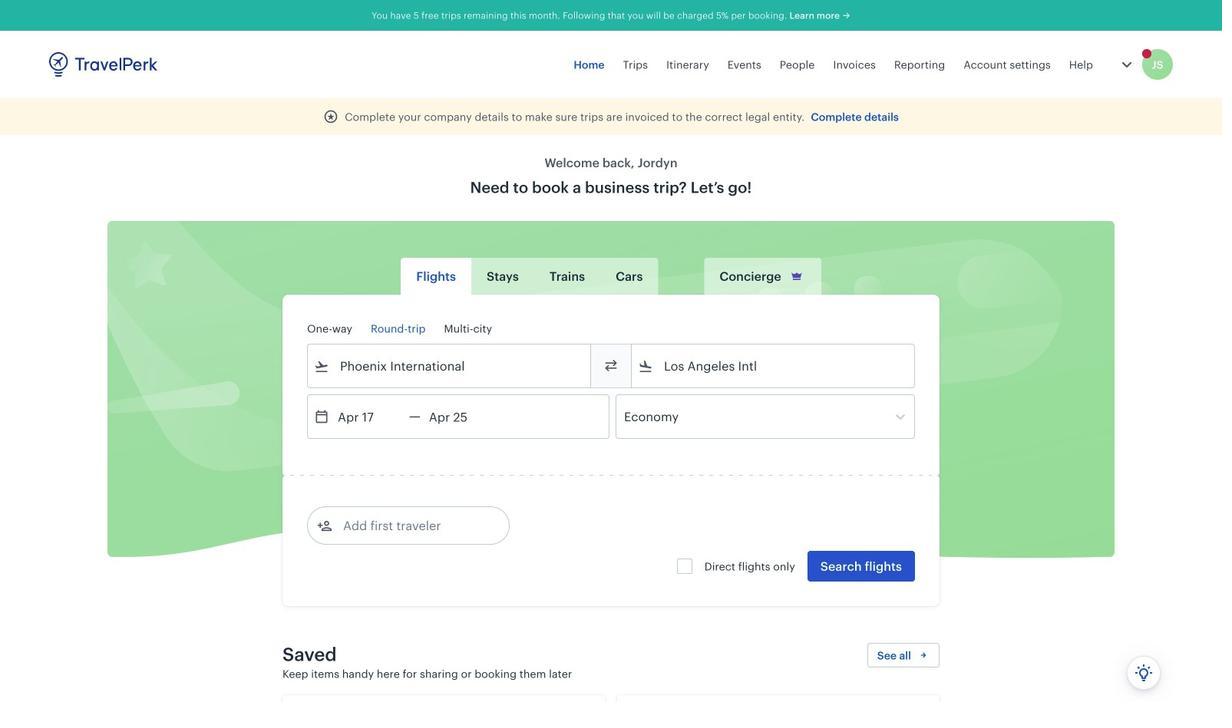Task type: describe. For each thing, give the bounding box(es) containing it.
From search field
[[329, 354, 570, 378]]

Return text field
[[420, 395, 500, 438]]

Add first traveler search field
[[332, 514, 492, 538]]

To search field
[[653, 354, 894, 378]]



Task type: locate. For each thing, give the bounding box(es) containing it.
Depart text field
[[329, 395, 409, 438]]



